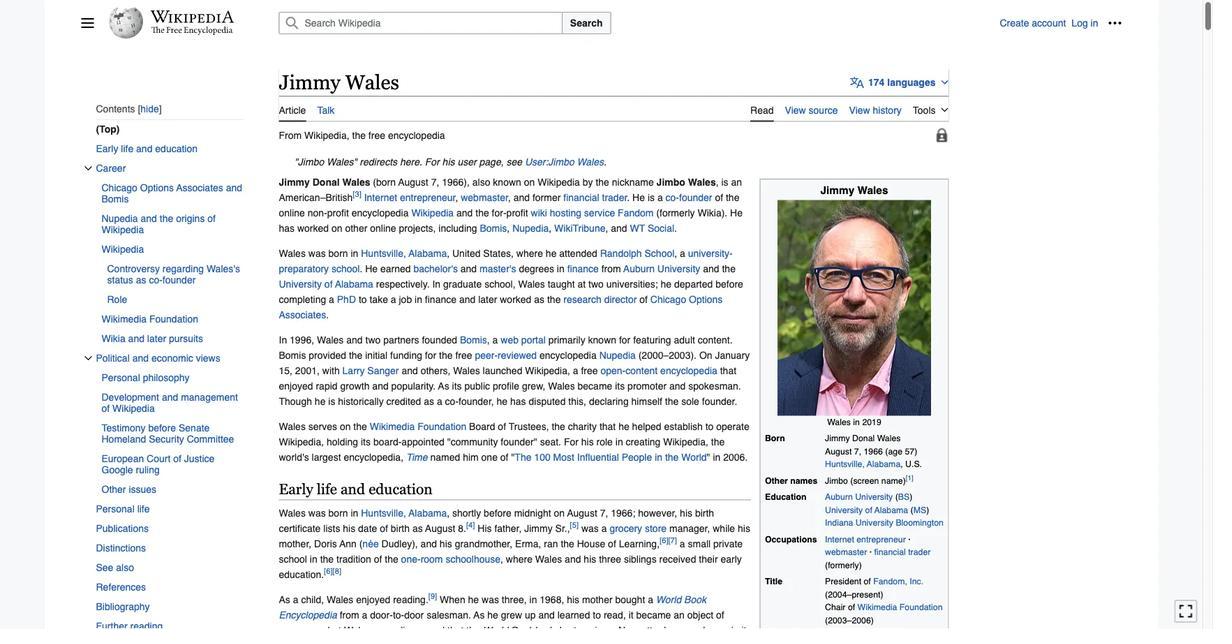 Task type: locate. For each thing, give the bounding box(es) containing it.
primarily known for featuring adult content. bomis provided the initial funding for the free
[[279, 334, 733, 361]]

Search Wikipedia search field
[[279, 12, 563, 34]]

as for credited
[[438, 380, 449, 391]]

life inside the jimmy wales element
[[317, 481, 337, 498]]

0 vertical spatial personal
[[102, 372, 140, 383]]

the up holding
[[354, 421, 367, 432]]

education down time link on the bottom left
[[369, 481, 433, 498]]

and down university-
[[703, 263, 720, 274]]

co- inside controversy regarding wales's status as co-founder
[[149, 274, 163, 286]]

the inside nupedia and the origins of wikipedia
[[160, 213, 173, 224]]

online left non-
[[279, 207, 305, 218]]

its for as
[[615, 380, 625, 391]]

note containing "jimbo wales" redirects here. for his user page, see
[[279, 154, 949, 169]]

role
[[597, 436, 613, 447]]

options inside chicago options associates and bomis
[[140, 182, 174, 193]]

on up sr.,
[[554, 507, 565, 518]]

[6] down the store at the bottom right
[[660, 537, 669, 545]]

date
[[358, 523, 377, 534]]

entrepreneur inside [3] internet entrepreneur , webmaster , and former financial trader . he is a co-founder
[[400, 192, 456, 203]]

the down salesman. at the left
[[467, 625, 480, 629]]

1 vertical spatial later
[[147, 333, 166, 344]]

two inside 'respectively. in graduate school, wales taught at two universities; he departed before completing a'
[[589, 278, 604, 290]]

profit for for-
[[507, 207, 528, 218]]

1 horizontal spatial in
[[433, 278, 441, 290]]

huntsville, alabama link
[[361, 248, 447, 259], [825, 459, 901, 469], [361, 507, 447, 518]]

. down completing in the top of the page
[[326, 309, 329, 320]]

in inside personal tools navigation
[[1091, 17, 1099, 29]]

1 vertical spatial auburn university link
[[825, 492, 893, 502]]

though
[[279, 396, 312, 407]]

0 horizontal spatial school
[[279, 553, 307, 565]]

before right departed
[[716, 278, 744, 290]]

alabama down 1966
[[867, 459, 901, 469]]

wikipedia link up projects, at left top
[[412, 207, 454, 218]]

2 vertical spatial as
[[474, 609, 485, 620]]

1 horizontal spatial to
[[593, 609, 601, 620]]

0 vertical spatial )
[[910, 492, 913, 502]]

he left helped
[[619, 421, 630, 432]]

2 x small image from the top
[[84, 354, 93, 362]]

and down 1968,
[[539, 609, 555, 620]]

the 100 most influential people in the world link
[[515, 452, 707, 463]]

content.
[[698, 334, 733, 345]]

1 horizontal spatial is
[[648, 192, 655, 203]]

foundation
[[149, 313, 198, 325], [418, 421, 467, 432], [900, 602, 943, 612]]

1 vertical spatial birth
[[391, 523, 410, 534]]

1 profit from the left
[[327, 207, 349, 218]]

nupedia link
[[513, 222, 549, 234], [600, 350, 636, 361]]

hosting
[[550, 207, 582, 218]]

of inside european court of justice google ruling
[[173, 453, 181, 464]]

his inside manager, while his mother, doris ann (
[[738, 523, 751, 534]]

personal inside "personal life" link
[[96, 503, 135, 515]]

0 vertical spatial options
[[140, 182, 174, 193]]

(2000–2003).
[[639, 350, 697, 361]]

that inside from a door-to-door salesman. as he grew up and learned to read, it became an object of reverence, but wales soon discovered that the
[[448, 625, 464, 629]]

world left 'book'
[[656, 594, 682, 605]]

of
[[715, 192, 723, 203], [208, 213, 216, 224], [325, 278, 333, 290], [640, 294, 648, 305], [102, 403, 110, 414], [498, 421, 506, 432], [501, 452, 509, 463], [173, 453, 181, 464], [866, 505, 873, 515], [380, 523, 388, 534], [608, 538, 616, 549], [374, 553, 382, 565], [864, 576, 871, 587], [848, 602, 856, 612], [716, 609, 725, 620]]

to inside from a door-to-door salesman. as he grew up and learned to read, it became an object of reverence, but wales soon discovered that the
[[593, 609, 601, 620]]

finance
[[567, 263, 599, 274], [425, 294, 457, 305]]

read
[[751, 104, 774, 116]]

worked down non-
[[297, 222, 329, 234]]

his up "learned"
[[567, 594, 580, 605]]

1 born from the top
[[329, 248, 348, 259]]

door
[[404, 609, 424, 620]]

for inside "note"
[[425, 156, 440, 167]]

early down the (top)
[[96, 143, 118, 154]]

the down 'founded'
[[439, 350, 453, 361]]

free inside the "primarily known for featuring adult content. bomis provided the initial funding for the free"
[[456, 350, 472, 361]]

huntsville, alabama link up (screen
[[825, 459, 901, 469]]

for right here. on the top left of the page
[[425, 156, 440, 167]]

view for view history
[[850, 104, 871, 116]]

world's
[[279, 452, 309, 463]]

0 horizontal spatial founder
[[163, 274, 196, 286]]

finance up 'at'
[[567, 263, 599, 274]]

1 horizontal spatial school
[[332, 263, 360, 274]]

role
[[107, 294, 127, 305]]

jimmy inside jimmy donal wales august 7, 1966 (age 57) huntsville, alabama , u.s.
[[825, 433, 850, 444]]

0 horizontal spatial webmaster
[[461, 192, 509, 203]]

jimmy inside [4] his father, jimmy sr., [5] was a grocery store
[[525, 523, 553, 534]]

1 horizontal spatial for
[[564, 436, 579, 447]]

0 horizontal spatial birth
[[391, 523, 410, 534]]

was inside as a child, wales enjoyed reading. [9] when he was three, in 1968, his mother bought a
[[482, 594, 499, 605]]

early life and education up career link
[[96, 143, 198, 154]]

a up (formerly
[[658, 192, 663, 203]]

he right when
[[468, 594, 479, 605]]

1 vertical spatial worked
[[500, 294, 532, 305]]

0 horizontal spatial jimmy wales
[[279, 71, 399, 94]]

when
[[440, 594, 466, 605]]

a left child,
[[293, 594, 299, 605]]

midnight
[[514, 507, 551, 518]]

1 horizontal spatial free
[[456, 350, 472, 361]]

options for chicago options associates and bomis
[[140, 182, 174, 193]]

bomis link up "peer-"
[[460, 334, 487, 345]]

0 horizontal spatial entrepreneur
[[400, 192, 456, 203]]

(top) link
[[96, 119, 254, 139]]

view left source
[[785, 104, 806, 116]]

personal for personal life
[[96, 503, 135, 515]]

helped
[[632, 421, 662, 432]]

is
[[722, 176, 729, 188], [648, 192, 655, 203], [328, 396, 335, 407]]

references
[[96, 582, 146, 593]]

" down the founder"
[[511, 452, 515, 463]]

webmaster down jimmy donal wales (born august 7, 1966), also known on wikipedia by the nickname jimbo wales
[[461, 192, 509, 203]]

2 horizontal spatial is
[[722, 176, 729, 188]]

donal inside jimmy donal wales august 7, 1966 (age 57) huntsville, alabama , u.s.
[[853, 433, 875, 444]]

soon
[[374, 625, 395, 629]]

"
[[511, 452, 515, 463], [707, 452, 711, 463]]

0 vertical spatial in
[[433, 278, 441, 290]]

as inside that enjoyed rapid growth and popularity. as its public profile grew, wales became its promoter and spokesman. though he is historically credited as a co-founder, he has disputed this, declaring himself the sole founder.
[[424, 396, 434, 407]]

jimmy wales
[[279, 71, 399, 94], [821, 184, 889, 196]]

august
[[398, 176, 429, 188], [825, 446, 852, 456], [567, 507, 598, 518], [425, 523, 456, 534]]

view left history
[[850, 104, 871, 116]]

0 vertical spatial has
[[279, 222, 295, 234]]

1 vertical spatial is
[[648, 192, 655, 203]]

account
[[1032, 17, 1067, 29]]

a inside 'a small private school in the tradition of the'
[[680, 538, 685, 549]]

bloomington
[[896, 518, 944, 528]]

1 horizontal spatial donal
[[853, 433, 875, 444]]

establish
[[664, 421, 703, 432]]

other issues
[[102, 484, 156, 495]]

of up the wikia).
[[715, 192, 723, 203]]

and down funding
[[402, 365, 418, 376]]

life down largest
[[317, 481, 337, 498]]

1 horizontal spatial also
[[473, 176, 491, 188]]

birth up dudley
[[391, 523, 410, 534]]

learning,
[[619, 538, 660, 549]]

his right "while"
[[738, 523, 751, 534]]

2 vertical spatial free
[[581, 365, 598, 376]]

profit inside of the online non-profit encyclopedia
[[327, 207, 349, 218]]

co- inside that enjoyed rapid growth and popularity. as its public profile grew, wales became its promoter and spokesman. though he is historically credited as a co-founder, he has disputed this, declaring himself the sole founder.
[[445, 396, 459, 407]]

founder"
[[501, 436, 538, 447]]

is inside , is an american–british
[[722, 176, 729, 188]]

a inside 'respectively. in graduate school, wales taught at two universities; he departed before completing a'
[[329, 294, 334, 305]]

associates inside chicago options associates and bomis
[[176, 182, 223, 193]]

a left the door-
[[362, 609, 368, 620]]

university-
[[688, 248, 733, 259]]

of right date
[[380, 523, 388, 534]]

see
[[507, 156, 522, 167]]

0 vertical spatial school
[[332, 263, 360, 274]]

( inside manager, while his mother, doris ann (
[[359, 538, 363, 549]]

. inside "note"
[[604, 156, 607, 167]]

has inside that enjoyed rapid growth and popularity. as its public profile grew, wales became its promoter and spokesman. though he is historically credited as a co-founder, he has disputed this, declaring himself the sole founder.
[[510, 396, 526, 407]]

0 horizontal spatial financial
[[564, 192, 600, 203]]

trader inside financial trader (formerly)
[[909, 547, 931, 557]]

funding
[[390, 350, 422, 361]]

1 vertical spatial where
[[506, 553, 533, 565]]

chicago for chicago options associates
[[651, 294, 687, 305]]

1 horizontal spatial options
[[689, 294, 723, 305]]

1 horizontal spatial known
[[588, 334, 617, 345]]

its down open-
[[615, 380, 625, 391]]

wales inside , where wales and his three siblings received their early education.
[[535, 553, 562, 565]]

received
[[660, 553, 696, 565]]

bomis down the for-
[[480, 222, 507, 234]]

1 vertical spatial finance
[[425, 294, 457, 305]]

school inside 'a small private school in the tradition of the'
[[279, 553, 307, 565]]

foundation inside president of fandom, inc. (2004–present) chair of wikimedia foundation (2003–2006)
[[900, 602, 943, 612]]

1 x small image from the top
[[84, 164, 93, 172]]

1 vertical spatial huntsville, alabama link
[[825, 459, 901, 469]]

education
[[765, 492, 807, 502]]

founder up the wikia).
[[679, 192, 713, 203]]

and inside from a door-to-door salesman. as he grew up and learned to read, it became an object of reverence, but wales soon discovered that the
[[539, 609, 555, 620]]

has down 'american–british'
[[279, 222, 295, 234]]

1 vertical spatial education
[[369, 481, 433, 498]]

create
[[1000, 17, 1030, 29]]

options down career link
[[140, 182, 174, 193]]

the up larry
[[349, 350, 363, 361]]

1 vertical spatial [6] link
[[324, 567, 333, 576]]

school
[[332, 263, 360, 274], [279, 553, 307, 565]]

jimmy wales main content
[[273, 63, 1122, 629]]

1 horizontal spatial became
[[637, 609, 671, 620]]

known up open-
[[588, 334, 617, 345]]

jimmy wales element
[[279, 122, 949, 629]]

1 horizontal spatial nupedia link
[[600, 350, 636, 361]]

co- up (formerly
[[666, 192, 679, 203]]

enjoyed inside as a child, wales enjoyed reading. [9] when he was three, in 1968, his mother bought a
[[356, 594, 391, 605]]

of inside nupedia and the origins of wikipedia
[[208, 213, 216, 224]]

life for "early life and education" link
[[121, 143, 134, 154]]

[6] [8]
[[324, 567, 341, 576]]

where
[[517, 248, 543, 259], [506, 553, 533, 565]]

as up ),
[[413, 523, 423, 534]]

became inside from a door-to-door salesman. as he grew up and learned to read, it became an object of reverence, but wales soon discovered that the
[[637, 609, 671, 620]]

social
[[648, 222, 675, 234]]

before inside 'testimony before senate homeland security committee'
[[148, 422, 176, 434]]

0 horizontal spatial worked
[[297, 222, 329, 234]]

née dudley ), and his grandmother, erma, ran the house of learning, [6] [7]
[[363, 537, 677, 549]]

from
[[602, 263, 621, 274], [340, 609, 359, 620]]

auburn university link down school
[[624, 263, 701, 274]]

also down "page,"
[[473, 176, 491, 188]]

wales inside from a door-to-door salesman. as he grew up and learned to read, it became an object of reverence, but wales soon discovered that the
[[344, 625, 371, 629]]

financial trader link up service
[[564, 192, 628, 203]]

chicago options associates
[[279, 294, 723, 320]]

title
[[765, 576, 783, 587]]

chicago inside chicago options associates and bomis
[[102, 182, 137, 193]]

bachelor's
[[414, 263, 458, 274]]

"jimbo
[[295, 156, 324, 167]]

2 horizontal spatial he
[[730, 207, 743, 218]]

early life and education
[[96, 143, 198, 154], [279, 481, 433, 498]]

0 vertical spatial internet
[[364, 192, 397, 203]]

he up degrees
[[546, 248, 557, 259]]

alabama inside . he earned bachelor's and master's degrees in finance from auburn university and the university of alabama
[[335, 278, 374, 290]]

auburn
[[624, 263, 655, 274], [825, 492, 853, 502]]

schoolhouse
[[446, 553, 501, 565]]

lists
[[324, 523, 340, 534]]

financial up fandom,
[[875, 547, 906, 557]]

on inside , shortly before midnight on august 7, 1966; however, his birth certificate lists his date of birth as august 8.
[[554, 507, 565, 518]]

nupedia down career in the top of the page
[[102, 213, 138, 224]]

2 vertical spatial huntsville, alabama link
[[361, 507, 447, 518]]

is inside [3] internet entrepreneur , webmaster , and former financial trader . he is a co-founder
[[648, 192, 655, 203]]

0 vertical spatial that
[[720, 365, 737, 376]]

to left take in the left top of the page
[[359, 294, 367, 305]]

in down bachelor's link
[[433, 278, 441, 290]]

in left 1996,
[[279, 334, 287, 345]]

2 born from the top
[[329, 507, 348, 518]]

0 horizontal spatial [6]
[[324, 567, 333, 576]]

he inside from a door-to-door salesman. as he grew up and learned to read, it became an object of reverence, but wales soon discovered that the
[[488, 609, 499, 620]]

and up including
[[457, 207, 473, 218]]

worked inside the (formerly wikia). he has worked on other online projects, including
[[297, 222, 329, 234]]

career link
[[96, 158, 244, 178]]

0 vertical spatial to
[[359, 294, 367, 305]]

0 horizontal spatial )
[[910, 492, 913, 502]]

enjoyed up the though
[[279, 380, 313, 391]]

1 view from the left
[[785, 104, 806, 116]]

view history
[[850, 104, 902, 116]]

( right ann
[[359, 538, 363, 549]]

the down establish
[[665, 452, 679, 463]]

0 horizontal spatial wikimedia
[[102, 313, 147, 325]]

a down the others,
[[437, 396, 443, 407]]

financial inside financial trader (formerly)
[[875, 547, 906, 557]]

0 horizontal spatial an
[[674, 609, 685, 620]]

a inside [3] internet entrepreneur , webmaster , and former financial trader . he is a co-founder
[[658, 192, 663, 203]]

jimbo left (screen
[[825, 476, 848, 486]]

0 horizontal spatial has
[[279, 222, 295, 234]]

co-founder link
[[666, 192, 713, 203]]

0 horizontal spatial enjoyed
[[279, 380, 313, 391]]

2 horizontal spatial wikimedia foundation link
[[858, 602, 943, 612]]

[6] link
[[660, 537, 669, 545], [324, 567, 333, 576]]

0 vertical spatial jimbo
[[657, 176, 686, 188]]

2 vertical spatial before
[[484, 507, 512, 518]]

security
[[149, 434, 184, 445]]

view inside "link"
[[785, 104, 806, 116]]

huntsville, alabama link up earned
[[361, 248, 447, 259]]

2 profit from the left
[[507, 207, 528, 218]]

school,
[[485, 278, 516, 290]]

1 vertical spatial webmaster
[[825, 547, 867, 557]]

. inside [3] internet entrepreneur , webmaster , and former financial trader . he is a co-founder
[[628, 192, 630, 203]]

alabama up ),
[[409, 507, 447, 518]]

x small image
[[84, 164, 93, 172], [84, 354, 93, 362]]

credited
[[387, 396, 421, 407]]

huntsville, for wales was born in huntsville, alabama
[[361, 507, 406, 518]]

the down taught
[[547, 294, 561, 305]]

internet inside internet entrepreneur webmaster
[[825, 534, 855, 544]]

page semi-protected image
[[935, 128, 949, 142]]

operate
[[717, 421, 750, 432]]

0 horizontal spatial known
[[493, 176, 522, 188]]

states,
[[483, 248, 514, 259]]

in up date
[[351, 507, 358, 518]]

on up [3] internet entrepreneur , webmaster , and former financial trader . he is a co-founder
[[524, 176, 535, 188]]

as inside , shortly before midnight on august 7, 1966; however, his birth certificate lists his date of birth as august 8.
[[413, 523, 423, 534]]

that inside that enjoyed rapid growth and popularity. as its public profile grew, wales became its promoter and spokesman. though he is historically credited as a co-founder, he has disputed this, declaring himself the sole founder.
[[720, 365, 737, 376]]

wales serves on the wikimedia foundation
[[279, 421, 467, 432]]

1 horizontal spatial auburn
[[825, 492, 853, 502]]

born for wales was born in huntsville, alabama , united states, where he attended randolph school , a
[[329, 248, 348, 259]]

0 horizontal spatial he
[[365, 263, 378, 274]]

and inside development and management of wikipedia
[[162, 392, 178, 403]]

and down personal philosophy link
[[162, 392, 178, 403]]

for up the time named him one of " the 100 most influential people in the world " in 2006. on the bottom of the page
[[564, 436, 579, 447]]

2 view from the left
[[850, 104, 871, 116]]

named
[[430, 452, 460, 463]]

1 vertical spatial internet
[[825, 534, 855, 544]]

associates inside chicago options associates
[[279, 309, 326, 320]]

1 vertical spatial co-
[[149, 274, 163, 286]]

) up bloomington
[[927, 505, 930, 515]]

in down 'doris'
[[310, 553, 318, 565]]

a right "bought"
[[648, 594, 654, 605]]

[4]
[[466, 521, 475, 530]]

to left operate
[[706, 421, 714, 432]]

1 vertical spatial world
[[656, 594, 682, 605]]

school up phd link
[[332, 263, 360, 274]]

became right it in the bottom right of the page
[[637, 609, 671, 620]]

0 horizontal spatial chicago
[[102, 182, 137, 193]]

august inside jimmy donal wales august 7, 1966 (age 57) huntsville, alabama , u.s.
[[825, 446, 852, 456]]

huntsville, alabama link for manager, while his mother, doris ann (
[[361, 507, 447, 518]]

bomis , nupedia , wikitribune , and wt social .
[[480, 222, 677, 234]]

1 vertical spatial auburn
[[825, 492, 853, 502]]

former
[[533, 192, 561, 203]]

0 horizontal spatial as
[[279, 594, 290, 605]]

foundation up the appointed
[[418, 421, 467, 432]]

associates up origins
[[176, 182, 223, 193]]

1 horizontal spatial that
[[600, 421, 616, 432]]

later inside 'link'
[[147, 333, 166, 344]]

early
[[96, 143, 118, 154], [279, 481, 313, 498]]

life down issues
[[137, 503, 150, 515]]

university up indiana
[[825, 505, 863, 515]]

the inside . he earned bachelor's and master's degrees in finance from auburn university and the university of alabama
[[722, 263, 736, 274]]

(formerly)
[[825, 560, 862, 570]]

in inside board of trustees, the charity that he helped establish to operate wikipedia, holding its board-appointed "community founder" seat. for his role in creating wikipedia, the world's largest encyclopedia,
[[616, 436, 623, 447]]

wikipedia link up regarding
[[102, 239, 244, 259]]

master's link
[[480, 263, 516, 274]]

0 vertical spatial 7,
[[431, 176, 439, 188]]

language progressive image
[[851, 75, 864, 89]]

note
[[279, 154, 949, 169]]

, where wales and his three siblings received their early education.
[[279, 553, 742, 580]]

1 horizontal spatial financial
[[875, 547, 906, 557]]

chicago down career in the top of the page
[[102, 182, 137, 193]]

associates for chicago options associates and bomis
[[176, 182, 223, 193]]

article link
[[279, 96, 306, 122]]

donal for august
[[853, 433, 875, 444]]

1 horizontal spatial founder
[[679, 192, 713, 203]]

the inside that enjoyed rapid growth and popularity. as its public profile grew, wales became its promoter and spokesman. though he is historically credited as a co-founder, he has disputed this, declaring himself the sole founder.
[[665, 396, 679, 407]]

1 vertical spatial from
[[340, 609, 359, 620]]

born for wales was born in huntsville, alabama
[[329, 507, 348, 518]]

1 vertical spatial financial
[[875, 547, 906, 557]]

0 vertical spatial trader
[[602, 192, 628, 203]]

and up larry
[[347, 334, 363, 345]]

2 horizontal spatial 7,
[[855, 446, 862, 456]]

0 vertical spatial entrepreneur
[[400, 192, 456, 203]]

alabama inside jimmy donal wales august 7, 1966 (age 57) huntsville, alabama , u.s.
[[867, 459, 901, 469]]

nupedia inside nupedia and the origins of wikipedia
[[102, 213, 138, 224]]

of inside . he earned bachelor's and master's degrees in finance from auburn university and the university of alabama
[[325, 278, 333, 290]]

he inside as a child, wales enjoyed reading. [9] when he was three, in 1968, his mother bought a
[[468, 594, 479, 605]]

online inside the (formerly wikia). he has worked on other online projects, including
[[370, 222, 396, 234]]

at
[[578, 278, 586, 290]]

his left user
[[442, 156, 455, 167]]

public
[[465, 380, 490, 391]]

1 vertical spatial born
[[329, 507, 348, 518]]

internet entrepreneur link
[[364, 192, 456, 203], [825, 534, 906, 544]]

on inside the (formerly wikia). he has worked on other online projects, including
[[332, 222, 343, 234]]

a right school
[[680, 248, 686, 259]]

1 vertical spatial online
[[370, 222, 396, 234]]

wikimedia up board-
[[370, 421, 415, 432]]

life for "personal life" link
[[137, 503, 150, 515]]

0 vertical spatial before
[[716, 278, 744, 290]]

and inside , where wales and his three siblings received their early education.
[[565, 553, 581, 565]]

however,
[[638, 507, 677, 518]]

1 vertical spatial an
[[674, 609, 685, 620]]

1 horizontal spatial profit
[[507, 207, 528, 218]]

1 vertical spatial enjoyed
[[356, 594, 391, 605]]

he left earned
[[365, 263, 378, 274]]

free
[[369, 130, 385, 141], [456, 350, 472, 361], [581, 365, 598, 376]]

1 horizontal spatial early life and education
[[279, 481, 433, 498]]

options for chicago options associates
[[689, 294, 723, 305]]

the down university-
[[722, 263, 736, 274]]

chicago options associates link
[[279, 294, 723, 320]]

7, inside jimmy donal wales august 7, 1966 (age 57) huntsville, alabama , u.s.
[[855, 446, 862, 456]]

graduate
[[443, 278, 482, 290]]

manager,
[[670, 523, 710, 534]]

the left sole
[[665, 396, 679, 407]]

room
[[421, 553, 443, 565]]

auburn university link down (screen
[[825, 492, 893, 502]]

european court of justice google ruling link
[[102, 449, 244, 480]]

0 vertical spatial born
[[329, 248, 348, 259]]

nupedia down wikipedia and the for-profit wiki hosting service fandom
[[513, 222, 549, 234]]

discovered
[[398, 625, 445, 629]]

0 horizontal spatial associates
[[176, 182, 223, 193]]

internet
[[364, 192, 397, 203], [825, 534, 855, 544]]

u.s.
[[906, 459, 922, 469]]

1 horizontal spatial as
[[438, 380, 449, 391]]

encyclopedia
[[279, 609, 337, 620]]

its for he
[[361, 436, 371, 447]]

from up "but" on the left of the page
[[340, 609, 359, 620]]

0 vertical spatial an
[[731, 176, 742, 188]]

the free encyclopedia image
[[152, 27, 233, 36]]

world down establish
[[682, 452, 707, 463]]

online inside of the online non-profit encyclopedia
[[279, 207, 305, 218]]

european
[[102, 453, 144, 464]]

0 horizontal spatial from
[[340, 609, 359, 620]]

donal up 'american–british'
[[313, 176, 340, 188]]

0 vertical spatial auburn
[[624, 263, 655, 274]]

time
[[406, 452, 428, 463]]

x small image for political and economic views
[[84, 354, 93, 362]]

[5] link
[[570, 521, 579, 530]]

that inside board of trustees, the charity that he helped establish to operate wikipedia, holding its board-appointed "community founder" seat. for his role in creating wikipedia, the world's largest encyclopedia,
[[600, 421, 616, 432]]

personal tools navigation
[[1000, 12, 1127, 34]]

chicago for chicago options associates and bomis
[[102, 182, 137, 193]]

0 vertical spatial finance
[[567, 263, 599, 274]]

2 horizontal spatial as
[[474, 609, 485, 620]]

0 vertical spatial education
[[155, 143, 198, 154]]

for inside board of trustees, the charity that he helped establish to operate wikipedia, holding its board-appointed "community founder" seat. for his role in creating wikipedia, the world's largest encyclopedia,
[[564, 436, 579, 447]]

wikipedia image
[[150, 10, 234, 23]]



Task type: describe. For each thing, give the bounding box(es) containing it.
the inside née dudley ), and his grandmother, erma, ran the house of learning, [6] [7]
[[561, 538, 575, 549]]

of inside development and management of wikipedia
[[102, 403, 110, 414]]

court
[[147, 453, 171, 464]]

popularity.
[[391, 380, 436, 391]]

on up holding
[[340, 421, 351, 432]]

the down dudley
[[385, 553, 399, 565]]

and up career link
[[136, 143, 153, 154]]

bomis inside the "primarily known for featuring adult content. bomis provided the initial funding for the free"
[[279, 350, 306, 361]]

a down 'peer-reviewed encyclopedia nupedia'
[[573, 365, 579, 376]]

log
[[1072, 17, 1088, 29]]

sanger
[[368, 365, 399, 376]]

himself
[[632, 396, 663, 407]]

and inside nupedia and the origins of wikipedia
[[141, 213, 157, 224]]

(2000–2003). on january 15, 2001, with
[[279, 350, 750, 376]]

née link
[[363, 538, 379, 549]]

wales inside jimmy donal wales august 7, 1966 (age 57) huntsville, alabama , u.s.
[[877, 433, 901, 444]]

0 horizontal spatial wikimedia foundation link
[[102, 309, 244, 329]]

non-
[[308, 207, 327, 218]]

0 vertical spatial nupedia link
[[513, 222, 549, 234]]

0 horizontal spatial to
[[359, 294, 367, 305]]

in inside as a child, wales enjoyed reading. [9] when he was three, in 1968, his mother bought a
[[530, 594, 537, 605]]

an inside from a door-to-door salesman. as he grew up and learned to read, it became an object of reverence, but wales soon discovered that the
[[674, 609, 685, 620]]

his inside , where wales and his three siblings received their early education.
[[584, 553, 597, 565]]

Search search field
[[262, 12, 1000, 34]]

the inside of the online non-profit encyclopedia
[[726, 192, 740, 203]]

of inside 'a small private school in the tradition of the'
[[374, 553, 382, 565]]

1 vertical spatial bomis link
[[460, 334, 487, 345]]

manager, while his mother, doris ann (
[[279, 523, 751, 549]]

later inside the jimmy wales element
[[478, 294, 497, 305]]

internet inside [3] internet entrepreneur , webmaster , and former financial trader . he is a co-founder
[[364, 192, 397, 203]]

encyclopedia up here. on the top left of the page
[[388, 130, 445, 141]]

0 horizontal spatial in
[[279, 334, 287, 345]]

, inside , is an american–british
[[716, 176, 719, 188]]

in down "other"
[[351, 248, 358, 259]]

of inside of the online non-profit encyclopedia
[[715, 192, 723, 203]]

history
[[873, 104, 902, 116]]

0 vertical spatial where
[[517, 248, 543, 259]]

wales inside as a child, wales enjoyed reading. [9] when he was three, in 1968, his mother bought a
[[327, 594, 354, 605]]

wikimedia inside president of fandom, inc. (2004–present) chair of wikimedia foundation (2003–2006)
[[858, 602, 898, 612]]

wikia and later pursuits
[[102, 333, 203, 344]]

of down universities;
[[640, 294, 648, 305]]

the down operate
[[711, 436, 725, 447]]

0 horizontal spatial jimbo
[[657, 176, 686, 188]]

other
[[345, 222, 368, 234]]

nupedia and the origins of wikipedia
[[102, 213, 216, 235]]

as a child, wales enjoyed reading. [9] when he was three, in 1968, his mother bought a
[[279, 592, 656, 605]]

1 vertical spatial also
[[116, 562, 134, 573]]

spokesman.
[[689, 380, 741, 391]]

1 horizontal spatial internet entrepreneur link
[[825, 534, 906, 544]]

has inside the (formerly wikia). he has worked on other online projects, including
[[279, 222, 295, 234]]

wales inside "note"
[[577, 156, 604, 167]]

bachelor's link
[[414, 263, 458, 274]]

encyclopedia inside of the online non-profit encyclopedia
[[352, 207, 409, 218]]

he inside the (formerly wikia). he has worked on other online projects, including
[[730, 207, 743, 218]]

was up lists
[[308, 507, 326, 518]]

menu image
[[81, 16, 95, 30]]

wikia and later pursuits link
[[102, 329, 244, 348]]

wales inside 'respectively. in graduate school, wales taught at two universities; he departed before completing a'
[[518, 278, 545, 290]]

he down profile
[[497, 396, 508, 407]]

political and economic views link
[[96, 348, 244, 368]]

of up (2004–present)
[[864, 576, 871, 587]]

of inside auburn university ( bs ) university of alabama ( ms ) indiana university bloomington
[[866, 505, 873, 515]]

wikipedia inside nupedia and the origins of wikipedia
[[102, 224, 144, 235]]

, up "peer-"
[[487, 334, 490, 345]]

1 vertical spatial financial trader link
[[875, 547, 931, 557]]

174 languages
[[869, 77, 936, 88]]

randolph
[[600, 248, 642, 259]]

before inside , shortly before midnight on august 7, 1966; however, his birth certificate lists his date of birth as august 8.
[[484, 507, 512, 518]]

0 vertical spatial world
[[682, 452, 707, 463]]

school
[[645, 248, 675, 259]]

huntsville, for wales was born in huntsville, alabama , united states, where he attended randolph school , a
[[361, 248, 406, 259]]

1 vertical spatial nupedia link
[[600, 350, 636, 361]]

wikipedia, down 'peer-reviewed encyclopedia nupedia'
[[525, 365, 570, 376]]

of the online non-profit encyclopedia
[[279, 192, 740, 218]]

0 horizontal spatial webmaster link
[[461, 192, 509, 203]]

of right one on the bottom left of page
[[501, 452, 509, 463]]

2 horizontal spatial nupedia
[[600, 350, 636, 361]]

and down the sanger
[[372, 380, 389, 391]]

of up (2003–2006) at right bottom
[[848, 602, 856, 612]]

0 horizontal spatial 7,
[[431, 176, 439, 188]]

0 vertical spatial university of alabama link
[[279, 278, 374, 290]]

founder inside [3] internet entrepreneur , webmaster , and former financial trader . he is a co-founder
[[679, 192, 713, 203]]

donal for (born
[[313, 176, 340, 188]]

to inside board of trustees, the charity that he helped establish to operate wikipedia, holding its board-appointed "community founder" seat. for his role in creating wikipedia, the world's largest encyclopedia,
[[706, 421, 714, 432]]

education inside "early life and education" link
[[155, 143, 198, 154]]

personal philosophy
[[102, 372, 190, 383]]

a inside from a door-to-door salesman. as he grew up and learned to read, it became an object of reverence, but wales soon discovered that the
[[362, 609, 368, 620]]

peer-reviewed encyclopedia nupedia
[[475, 350, 636, 361]]

university up completing in the top of the page
[[279, 278, 322, 290]]

and right wikia
[[128, 333, 145, 344]]

publications
[[96, 523, 149, 534]]

of inside , shortly before midnight on august 7, 1966; however, his birth certificate lists his date of birth as august 8.
[[380, 523, 388, 534]]

the right by
[[596, 176, 610, 188]]

in inside . he earned bachelor's and master's degrees in finance from auburn university and the university of alabama
[[557, 263, 565, 274]]

1 horizontal spatial wikipedia link
[[412, 207, 454, 218]]

associates for chicago options associates
[[279, 309, 326, 320]]

ruling
[[136, 464, 160, 475]]

and up wales was born in huntsville, alabama
[[341, 481, 365, 498]]

, inside , shortly before midnight on august 7, 1966; however, his birth certificate lists his date of birth as august 8.
[[447, 507, 450, 518]]

finance inside . he earned bachelor's and master's degrees in finance from auburn university and the university of alabama
[[567, 263, 599, 274]]

0 vertical spatial birth
[[695, 507, 714, 518]]

encyclopedia down primarily
[[540, 350, 597, 361]]

view for view source
[[785, 104, 806, 116]]

university down "jimbo (screen name) [1]"
[[856, 492, 893, 502]]

their
[[699, 553, 718, 565]]

departed
[[675, 278, 713, 290]]

1 vertical spatial two
[[366, 334, 381, 345]]

other issues link
[[102, 480, 244, 499]]

0 horizontal spatial internet entrepreneur link
[[364, 192, 456, 203]]

huntsville, inside jimmy donal wales august 7, 1966 (age 57) huntsville, alabama , u.s.
[[825, 459, 865, 469]]

profit for non-
[[327, 207, 349, 218]]

article
[[279, 104, 306, 116]]

[9] link
[[429, 592, 437, 601]]

0 vertical spatial bomis link
[[480, 222, 507, 234]]

economic
[[151, 353, 193, 364]]

fullscreen image
[[1179, 604, 1193, 618]]

references link
[[96, 577, 244, 597]]

most
[[553, 452, 575, 463]]

0 horizontal spatial auburn university link
[[624, 263, 701, 274]]

known inside the "primarily known for featuring adult content. bomis provided the initial funding for the free"
[[588, 334, 617, 345]]

views
[[196, 353, 220, 364]]

as for wales
[[474, 609, 485, 620]]

august left 8. at the left bottom
[[425, 523, 456, 534]]

0 horizontal spatial for
[[425, 350, 437, 361]]

sole
[[682, 396, 700, 407]]

while
[[713, 523, 735, 534]]

and down united
[[461, 263, 477, 274]]

1 " from the left
[[511, 452, 515, 463]]

1 horizontal spatial )
[[927, 505, 930, 515]]

co- inside [3] internet entrepreneur , webmaster , and former financial trader . he is a co-founder
[[666, 192, 679, 203]]

. down (formerly
[[675, 222, 677, 234]]

was up "preparatory"
[[308, 248, 326, 259]]

bomis up "peer-"
[[460, 334, 487, 345]]

wikipedia, down establish
[[664, 436, 709, 447]]

bomis inside chicago options associates and bomis
[[102, 193, 129, 205]]

7, inside , shortly before midnight on august 7, 1966; however, his birth certificate lists his date of birth as august 8.
[[600, 507, 608, 518]]

0 horizontal spatial [6] link
[[324, 567, 333, 576]]

wikipedia, up world's
[[279, 436, 324, 447]]

0 vertical spatial known
[[493, 176, 522, 188]]

and up personal philosophy
[[132, 353, 149, 364]]

learned
[[558, 609, 590, 620]]

a left web
[[493, 334, 498, 345]]

8.
[[458, 523, 466, 534]]

he inside [3] internet entrepreneur , webmaster , and former financial trader . he is a co-founder
[[633, 192, 645, 203]]

huntsville, alabama link for and
[[361, 248, 447, 259]]

earned
[[381, 263, 411, 274]]

a inside [4] his father, jimmy sr., [5] was a grocery store
[[602, 523, 607, 534]]

"jimbo wales" redirects here. for his user page, see user:jimbo wales .
[[295, 156, 607, 167]]

contents
[[96, 103, 135, 114]]

his inside board of trustees, the charity that he helped establish to operate wikipedia, holding its board-appointed "community founder" seat. for his role in creating wikipedia, the world's largest encyclopedia,
[[582, 436, 594, 447]]

2001,
[[295, 365, 320, 376]]

one
[[482, 452, 498, 463]]

2 " from the left
[[707, 452, 711, 463]]

and left wt
[[611, 222, 627, 234]]

and inside chicago options associates and bomis
[[226, 182, 242, 193]]

august up [5]
[[567, 507, 598, 518]]

and down the graduate
[[459, 294, 476, 305]]

),
[[412, 538, 418, 549]]

[6] inside née dudley ), and his grandmother, erma, ran the house of learning, [6] [7]
[[660, 537, 669, 545]]

as inside controversy regarding wales's status as co-founder
[[136, 274, 146, 286]]

0 vertical spatial foundation
[[149, 313, 198, 325]]

talk
[[317, 104, 335, 116]]

controversy regarding wales's status as co-founder
[[107, 263, 240, 286]]

x small image for career
[[84, 164, 93, 172]]

in 1996, wales and two partners founded bomis , a web portal
[[279, 334, 546, 345]]

the left the for-
[[476, 207, 489, 218]]

in left 2019
[[854, 417, 860, 427]]

including
[[439, 222, 477, 234]]

his up ann
[[343, 523, 356, 534]]

1 vertical spatial wikipedia link
[[102, 239, 244, 259]]

was inside [4] his father, jimmy sr., [5] was a grocery store
[[582, 523, 599, 534]]

view source link
[[785, 96, 838, 121]]

a small private school in the tradition of the
[[279, 538, 743, 565]]

january
[[715, 350, 750, 361]]

personal for personal philosophy
[[102, 372, 140, 383]]

and inside [3] internet entrepreneur , webmaster , and former financial trader . he is a co-founder
[[514, 192, 530, 203]]

1 horizontal spatial for
[[619, 334, 631, 345]]

status
[[107, 274, 133, 286]]

people
[[622, 452, 652, 463]]

alabama up bachelor's
[[409, 248, 447, 259]]

the up seat.
[[552, 421, 566, 432]]

his up the manager,
[[680, 507, 693, 518]]

view history link
[[850, 96, 902, 121]]

search
[[570, 17, 603, 29]]

, down of the online non-profit encyclopedia
[[507, 222, 510, 234]]

fandom
[[618, 207, 654, 218]]

webmaster inside [3] internet entrepreneur , webmaster , and former financial trader . he is a co-founder
[[461, 192, 509, 203]]

august down here. on the top left of the page
[[398, 176, 429, 188]]

auburn inside auburn university ( bs ) university of alabama ( ms ) indiana university bloomington
[[825, 492, 853, 502]]

his inside "note"
[[442, 156, 455, 167]]

wikimedia foundation link for wales serves on the
[[370, 421, 467, 432]]

100
[[534, 452, 551, 463]]

, inside , where wales and his three siblings received their early education.
[[501, 553, 503, 565]]

languages
[[888, 77, 936, 88]]

launched
[[483, 365, 523, 376]]

in right people
[[655, 452, 663, 463]]

the up 'wales"'
[[352, 130, 366, 141]]

0 vertical spatial (
[[896, 492, 899, 502]]

the up [6] [8]
[[320, 553, 334, 565]]

wales inside that enjoyed rapid growth and popularity. as its public profile grew, wales became its promoter and spokesman. though he is historically credited as a co-founder, he has disputed this, declaring himself the sole founder.
[[548, 380, 575, 391]]

0 horizontal spatial financial trader link
[[564, 192, 628, 203]]

of inside from a door-to-door salesman. as he grew up and learned to read, it became an object of reverence, but wales soon discovered that the
[[716, 609, 725, 620]]

he inside board of trustees, the charity that he helped establish to operate wikipedia, holding its board-appointed "community founder" seat. for his role in creating wikipedia, the world's largest encyclopedia,
[[619, 421, 630, 432]]

, down hosting
[[549, 222, 552, 234]]

controversy regarding wales's status as co-founder link
[[107, 259, 244, 290]]

university up internet entrepreneur webmaster
[[856, 518, 894, 528]]

google
[[102, 464, 133, 475]]

he inside . he earned bachelor's and master's degrees in finance from auburn university and the university of alabama
[[365, 263, 378, 274]]

wikipedia and the for-profit wiki hosting service fandom
[[412, 207, 654, 218]]

world book encyclopedia
[[279, 594, 707, 620]]

alabama inside auburn university ( bs ) university of alabama ( ms ) indiana university bloomington
[[875, 505, 909, 515]]

0 horizontal spatial free
[[369, 130, 385, 141]]

respectively.
[[376, 278, 430, 290]]

, down 1966),
[[456, 192, 458, 203]]

note inside jimmy wales main content
[[279, 154, 949, 169]]

, left united
[[447, 248, 450, 259]]

world inside world book encyclopedia
[[656, 594, 682, 605]]

1 horizontal spatial webmaster link
[[825, 547, 867, 557]]

distinctions
[[96, 542, 146, 554]]

fandom link
[[618, 207, 654, 218]]

he down rapid
[[315, 396, 326, 407]]

dudley
[[382, 538, 412, 549]]

1 horizontal spatial foundation
[[418, 421, 467, 432]]

0 vertical spatial wikimedia
[[102, 313, 147, 325]]

, left university-
[[675, 248, 677, 259]]

, inside jimmy donal wales august 7, 1966 (age 57) huntsville, alabama , u.s.
[[901, 459, 903, 469]]

chair
[[825, 602, 846, 612]]

[8] link
[[333, 567, 341, 576]]

contents hide
[[96, 103, 159, 114]]

publications link
[[96, 519, 244, 538]]

see also
[[96, 562, 134, 573]]

the inside from a door-to-door salesman. as he grew up and learned to read, it became an object of reverence, but wales soon discovered that the
[[467, 625, 480, 629]]

1 vertical spatial university of alabama link
[[825, 505, 909, 515]]

in inside 'respectively. in graduate school, wales taught at two universities; he departed before completing a'
[[433, 278, 441, 290]]

[7]
[[669, 537, 677, 545]]

. inside . he earned bachelor's and master's degrees in finance from auburn university and the university of alabama
[[360, 263, 363, 274]]

serves
[[308, 421, 337, 432]]

as down degrees
[[534, 294, 545, 305]]

in left 2006.
[[713, 452, 721, 463]]

a left job
[[391, 294, 396, 305]]

[1]
[[906, 474, 914, 482]]

0 horizontal spatial early
[[96, 143, 118, 154]]

take
[[370, 294, 388, 305]]

growth
[[340, 380, 370, 391]]

of inside née dudley ), and his grandmother, erma, ran the house of learning, [6] [7]
[[608, 538, 616, 549]]

1 horizontal spatial [6] link
[[660, 537, 669, 545]]

born
[[765, 433, 785, 444]]

page,
[[479, 156, 504, 167]]

from inside . he earned bachelor's and master's degrees in finance from auburn university and the university of alabama
[[602, 263, 621, 274]]

his inside as a child, wales enjoyed reading. [9] when he was three, in 1968, his mother bought a
[[567, 594, 580, 605]]

search button
[[562, 12, 611, 34]]

log in and more options image
[[1109, 16, 1122, 30]]

philosophy
[[143, 372, 190, 383]]

webmaster inside internet entrepreneur webmaster
[[825, 547, 867, 557]]

mother,
[[279, 538, 312, 549]]

an inside , is an american–british
[[731, 176, 742, 188]]

encyclopedia link
[[661, 365, 718, 376]]

university up departed
[[658, 263, 701, 274]]

in inside 'a small private school in the tradition of the'
[[310, 553, 318, 565]]

1 horizontal spatial its
[[452, 380, 462, 391]]

, down service
[[606, 222, 608, 234]]

trader inside [3] internet entrepreneur , webmaster , and former financial trader . he is a co-founder
[[602, 192, 628, 203]]

declaring
[[589, 396, 629, 407]]

featuring
[[633, 334, 671, 345]]

committee
[[187, 434, 234, 445]]

1 horizontal spatial auburn university link
[[825, 492, 893, 502]]

name)
[[882, 476, 906, 486]]

wikimedia foundation link for chair of
[[858, 602, 943, 612]]

bibliography link
[[96, 597, 244, 617]]

became inside that enjoyed rapid growth and popularity. as its public profile grew, wales became its promoter and spokesman. though he is historically credited as a co-founder, he has disputed this, declaring himself the sole founder.
[[578, 380, 613, 391]]

1 vertical spatial wikimedia
[[370, 421, 415, 432]]

encyclopedia down on on the bottom of the page
[[661, 365, 718, 376]]

1 vertical spatial (
[[911, 505, 914, 515]]

for-
[[492, 207, 507, 218]]

, down jimmy donal wales (born august 7, 1966), also known on wikipedia by the nickname jimbo wales
[[509, 192, 511, 203]]

1 horizontal spatial jimmy wales
[[821, 184, 889, 196]]

15,
[[279, 365, 293, 376]]

in right job
[[415, 294, 422, 305]]

(age 57)
[[886, 446, 918, 456]]

development and management of wikipedia link
[[102, 387, 244, 418]]

wiki hosting service link
[[531, 207, 615, 218]]

where inside , where wales and his three siblings received their early education.
[[506, 553, 533, 565]]

0 horizontal spatial finance
[[425, 294, 457, 305]]

wikipedia, down talk
[[304, 130, 350, 141]]

1 horizontal spatial nupedia
[[513, 222, 549, 234]]

enjoyed inside that enjoyed rapid growth and popularity. as its public profile grew, wales became its promoter and spokesman. though he is historically credited as a co-founder, he has disputed this, declaring himself the sole founder.
[[279, 380, 313, 391]]

is inside that enjoyed rapid growth and popularity. as its public profile grew, wales became its promoter and spokesman. though he is historically credited as a co-founder, he has disputed this, declaring himself the sole founder.
[[328, 396, 335, 407]]

and down encyclopedia link
[[670, 380, 686, 391]]



Task type: vqa. For each thing, say whether or not it's contained in the screenshot.
left "donal"
yes



